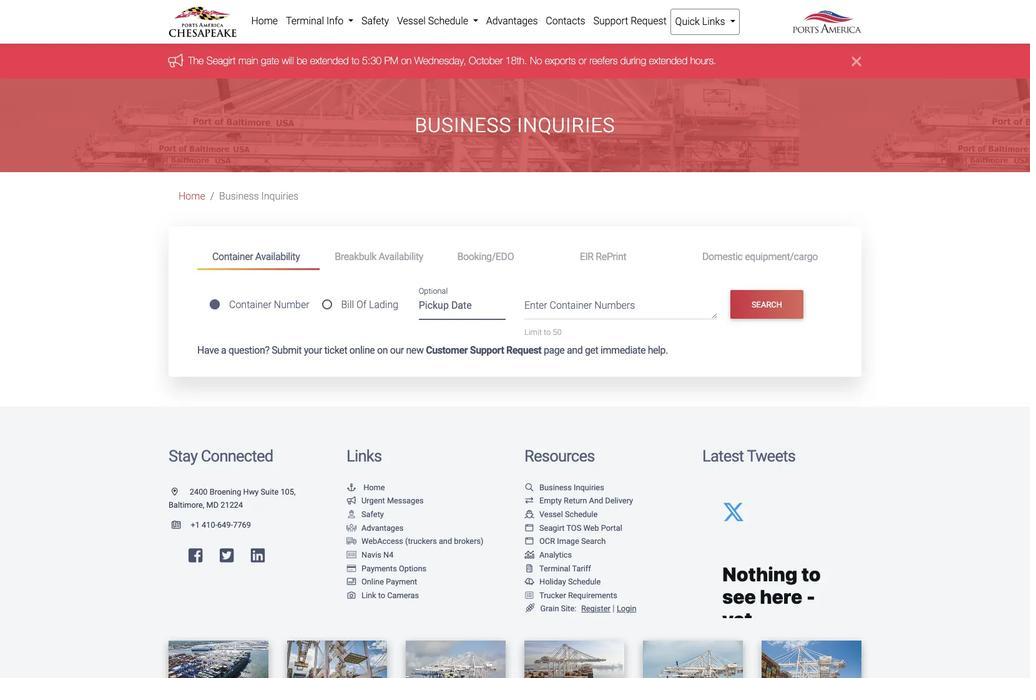 Task type: locate. For each thing, give the bounding box(es) containing it.
vessel up pm at top left
[[397, 15, 426, 27]]

1 vertical spatial search
[[581, 537, 606, 547]]

2 vertical spatial home link
[[347, 483, 385, 493]]

649-
[[217, 521, 233, 530]]

linkedin image
[[251, 548, 265, 564]]

1 vertical spatial vessel
[[540, 510, 563, 520]]

trucker requirements
[[540, 591, 618, 601]]

1 vertical spatial advantages link
[[347, 524, 404, 533]]

2 vertical spatial home
[[364, 483, 385, 493]]

of
[[357, 299, 367, 311]]

1 horizontal spatial home link
[[247, 9, 282, 34]]

register link
[[579, 605, 611, 614]]

1 horizontal spatial and
[[567, 345, 583, 357]]

1 horizontal spatial links
[[703, 16, 725, 27]]

to left 50
[[544, 328, 551, 337]]

to right link at the bottom of page
[[378, 591, 385, 601]]

1 horizontal spatial request
[[631, 15, 667, 27]]

vessel down empty
[[540, 510, 563, 520]]

2 horizontal spatial business
[[540, 483, 572, 493]]

support up reefers on the top
[[594, 15, 629, 27]]

limit to 50
[[525, 328, 562, 337]]

2 vertical spatial schedule
[[568, 578, 601, 587]]

optional
[[419, 286, 448, 296]]

0 horizontal spatial advantages
[[362, 524, 404, 533]]

0 horizontal spatial search
[[581, 537, 606, 547]]

business inquiries
[[415, 114, 616, 138], [219, 191, 299, 203], [540, 483, 604, 493]]

0 horizontal spatial vessel schedule
[[397, 15, 471, 27]]

1 horizontal spatial vessel schedule link
[[525, 510, 598, 520]]

container
[[212, 251, 253, 263], [229, 299, 272, 311], [550, 300, 592, 312]]

schedule up the seagirt main gate will be extended to 5:30 pm on wednesday, october 18th.  no exports or reefers during extended hours.
[[428, 15, 468, 27]]

search down web
[[581, 537, 606, 547]]

1 horizontal spatial extended
[[650, 55, 688, 66]]

1 vertical spatial advantages
[[362, 524, 404, 533]]

terminal info
[[286, 15, 346, 27]]

1 vertical spatial to
[[544, 328, 551, 337]]

terminal tariff link
[[525, 564, 591, 574]]

customer
[[426, 345, 468, 357]]

1 vertical spatial home link
[[179, 191, 205, 203]]

1 vertical spatial schedule
[[565, 510, 598, 520]]

0 vertical spatial safety
[[362, 15, 389, 27]]

links right quick
[[703, 16, 725, 27]]

get
[[585, 345, 599, 357]]

1 horizontal spatial search
[[752, 300, 783, 310]]

1 vertical spatial safety
[[362, 510, 384, 520]]

our
[[390, 345, 404, 357]]

will
[[282, 55, 294, 66]]

portal
[[601, 524, 623, 533]]

login
[[617, 605, 637, 614]]

availability for breakbulk availability
[[379, 251, 423, 263]]

search down "domestic equipment/cargo" link
[[752, 300, 783, 310]]

extended right be
[[311, 55, 349, 66]]

availability up container number at left
[[255, 251, 300, 263]]

container number
[[229, 299, 310, 311]]

0 horizontal spatial availability
[[255, 251, 300, 263]]

2 horizontal spatial home link
[[347, 483, 385, 493]]

advantages link
[[482, 9, 542, 34], [347, 524, 404, 533]]

+1 410-649-7769 link
[[169, 521, 251, 530]]

extended right during
[[650, 55, 688, 66]]

support right "customer"
[[470, 345, 504, 357]]

vessel schedule link up wednesday,
[[393, 9, 482, 34]]

or
[[579, 55, 587, 66]]

1 vertical spatial terminal
[[540, 564, 571, 574]]

browser image
[[525, 539, 535, 547]]

1 horizontal spatial availability
[[379, 251, 423, 263]]

0 vertical spatial business
[[415, 114, 512, 138]]

1 vertical spatial business inquiries
[[219, 191, 299, 203]]

0 vertical spatial to
[[352, 55, 360, 66]]

0 vertical spatial seagirt
[[207, 55, 236, 66]]

phone office image
[[172, 522, 191, 530]]

safety up 5:30
[[362, 15, 389, 27]]

connected
[[201, 447, 273, 466]]

1 horizontal spatial terminal
[[540, 564, 571, 574]]

vessel schedule link
[[393, 9, 482, 34], [525, 510, 598, 520]]

1 horizontal spatial to
[[378, 591, 385, 601]]

your
[[304, 345, 322, 357]]

to for limit to 50
[[544, 328, 551, 337]]

analytics link
[[525, 551, 572, 560]]

0 vertical spatial vessel schedule link
[[393, 9, 482, 34]]

2 availability from the left
[[379, 251, 423, 263]]

0 horizontal spatial and
[[439, 537, 452, 547]]

the seagirt main gate will be extended to 5:30 pm on wednesday, october 18th.  no exports or reefers during extended hours.
[[189, 55, 717, 66]]

and left brokers)
[[439, 537, 452, 547]]

terminal for terminal tariff
[[540, 564, 571, 574]]

holiday schedule
[[540, 578, 601, 587]]

safety down the 'urgent'
[[362, 510, 384, 520]]

0 vertical spatial and
[[567, 345, 583, 357]]

1 availability from the left
[[255, 251, 300, 263]]

credit card front image
[[347, 579, 357, 587]]

advantages up webaccess
[[362, 524, 404, 533]]

payment
[[386, 578, 417, 587]]

vessel schedule link down empty
[[525, 510, 598, 520]]

1 vertical spatial inquiries
[[261, 191, 299, 203]]

vessel schedule up seagirt tos web portal link
[[540, 510, 598, 520]]

domestic equipment/cargo
[[703, 251, 818, 263]]

camera image
[[347, 593, 357, 601]]

2400 broening hwy suite 105, baltimore, md 21224 link
[[169, 488, 296, 511]]

home link for the terminal info link
[[247, 9, 282, 34]]

1 vertical spatial business
[[219, 191, 259, 203]]

0 horizontal spatial vessel
[[397, 15, 426, 27]]

file invoice image
[[525, 566, 535, 574]]

on
[[402, 55, 412, 66], [377, 345, 388, 357]]

contacts
[[546, 15, 586, 27]]

equipment/cargo
[[745, 251, 818, 263]]

1 horizontal spatial business
[[415, 114, 512, 138]]

have a question? submit your ticket online on our new customer support request page and get immediate help.
[[197, 345, 668, 357]]

1 horizontal spatial on
[[402, 55, 412, 66]]

0 vertical spatial terminal
[[286, 15, 324, 27]]

advantages
[[486, 15, 538, 27], [362, 524, 404, 533]]

empty return and delivery link
[[525, 497, 633, 506]]

baltimore,
[[169, 501, 204, 511]]

0 horizontal spatial business
[[219, 191, 259, 203]]

search image
[[525, 485, 535, 493]]

1 vertical spatial vessel schedule
[[540, 510, 598, 520]]

0 horizontal spatial home
[[179, 191, 205, 203]]

1 safety from the top
[[362, 15, 389, 27]]

stay connected
[[169, 447, 273, 466]]

2 horizontal spatial to
[[544, 328, 551, 337]]

0 horizontal spatial support
[[470, 345, 504, 357]]

0 horizontal spatial terminal
[[286, 15, 324, 27]]

1 vertical spatial safety link
[[347, 510, 384, 520]]

and
[[589, 497, 603, 506]]

0 horizontal spatial links
[[347, 447, 382, 466]]

to left 5:30
[[352, 55, 360, 66]]

business inquiries link
[[525, 483, 604, 493]]

2 vertical spatial business
[[540, 483, 572, 493]]

2 safety from the top
[[362, 510, 384, 520]]

truck container image
[[347, 539, 357, 547]]

stay
[[169, 447, 197, 466]]

vessel schedule up wednesday,
[[397, 15, 471, 27]]

advantages link up webaccess
[[347, 524, 404, 533]]

0 vertical spatial request
[[631, 15, 667, 27]]

holiday schedule link
[[525, 578, 601, 587]]

0 horizontal spatial vessel schedule link
[[393, 9, 482, 34]]

0 vertical spatial search
[[752, 300, 783, 310]]

schedule down tariff
[[568, 578, 601, 587]]

schedule up the seagirt tos web portal
[[565, 510, 598, 520]]

1 vertical spatial on
[[377, 345, 388, 357]]

1 vertical spatial home
[[179, 191, 205, 203]]

seagirt right 'the'
[[207, 55, 236, 66]]

1 vertical spatial links
[[347, 447, 382, 466]]

0 vertical spatial business inquiries
[[415, 114, 616, 138]]

5:30
[[363, 55, 382, 66]]

the
[[189, 55, 204, 66]]

to
[[352, 55, 360, 66], [544, 328, 551, 337], [378, 591, 385, 601]]

terminal
[[286, 15, 324, 27], [540, 564, 571, 574]]

wheat image
[[525, 605, 536, 614]]

advantages link up 18th.
[[482, 9, 542, 34]]

on left our
[[377, 345, 388, 357]]

container availability
[[212, 251, 300, 263]]

0 vertical spatial advantages link
[[482, 9, 542, 34]]

0 vertical spatial safety link
[[358, 9, 393, 34]]

options
[[399, 564, 427, 574]]

advantages up 18th.
[[486, 15, 538, 27]]

1 horizontal spatial home
[[251, 15, 278, 27]]

1 vertical spatial vessel schedule link
[[525, 510, 598, 520]]

md
[[206, 501, 219, 511]]

0 vertical spatial home
[[251, 15, 278, 27]]

hours.
[[691, 55, 717, 66]]

help.
[[648, 345, 668, 357]]

container left the number on the top left of page
[[229, 299, 272, 311]]

urgent
[[362, 497, 385, 506]]

messages
[[387, 497, 424, 506]]

1 horizontal spatial advantages
[[486, 15, 538, 27]]

and left get
[[567, 345, 583, 357]]

safety link
[[358, 9, 393, 34], [347, 510, 384, 520]]

immediate
[[601, 345, 646, 357]]

0 horizontal spatial request
[[507, 345, 542, 357]]

container up container number at left
[[212, 251, 253, 263]]

request left quick
[[631, 15, 667, 27]]

request down 'limit'
[[507, 345, 542, 357]]

7769
[[233, 521, 251, 530]]

inquiries
[[517, 114, 616, 138], [261, 191, 299, 203], [574, 483, 604, 493]]

bill of lading
[[341, 299, 399, 311]]

latest
[[703, 447, 744, 466]]

safety link down the 'urgent'
[[347, 510, 384, 520]]

twitter square image
[[220, 548, 234, 564]]

2 vertical spatial to
[[378, 591, 385, 601]]

on right pm at top left
[[402, 55, 412, 66]]

limit
[[525, 328, 542, 337]]

facebook square image
[[189, 548, 203, 564]]

terminal left info
[[286, 15, 324, 27]]

support request
[[594, 15, 667, 27]]

seagirt up 'ocr'
[[540, 524, 565, 533]]

terminal down analytics
[[540, 564, 571, 574]]

links up anchor image
[[347, 447, 382, 466]]

anchor image
[[347, 485, 357, 493]]

links
[[703, 16, 725, 27], [347, 447, 382, 466]]

bells image
[[525, 579, 535, 587]]

0 horizontal spatial seagirt
[[207, 55, 236, 66]]

0 horizontal spatial extended
[[311, 55, 349, 66]]

vessel schedule
[[397, 15, 471, 27], [540, 510, 598, 520]]

2 vertical spatial inquiries
[[574, 483, 604, 493]]

tariff
[[572, 564, 591, 574]]

0 horizontal spatial to
[[352, 55, 360, 66]]

availability right the breakbulk on the top of page
[[379, 251, 423, 263]]

1 vertical spatial seagirt
[[540, 524, 565, 533]]

1 horizontal spatial advantages link
[[482, 9, 542, 34]]

1 horizontal spatial vessel schedule
[[540, 510, 598, 520]]

0 vertical spatial on
[[402, 55, 412, 66]]

enter container numbers
[[525, 300, 635, 312]]

bullhorn image
[[347, 498, 357, 506]]

2 vertical spatial business inquiries
[[540, 483, 604, 493]]

0 vertical spatial home link
[[247, 9, 282, 34]]

reefers
[[590, 55, 618, 66]]

0 vertical spatial schedule
[[428, 15, 468, 27]]

safety link up 5:30
[[358, 9, 393, 34]]

business
[[415, 114, 512, 138], [219, 191, 259, 203], [540, 483, 572, 493]]

1 horizontal spatial support
[[594, 15, 629, 27]]

empty
[[540, 497, 562, 506]]

1 vertical spatial and
[[439, 537, 452, 547]]

login link
[[617, 605, 637, 614]]



Task type: describe. For each thing, give the bounding box(es) containing it.
2 extended from the left
[[650, 55, 688, 66]]

the seagirt main gate will be extended to 5:30 pm on wednesday, october 18th.  no exports or reefers during extended hours. alert
[[0, 44, 1031, 79]]

booking/edo
[[457, 251, 514, 263]]

0 vertical spatial advantages
[[486, 15, 538, 27]]

hand receiving image
[[347, 525, 357, 533]]

quick links
[[676, 16, 728, 27]]

credit card image
[[347, 566, 357, 574]]

link
[[362, 591, 376, 601]]

image
[[557, 537, 580, 547]]

exports
[[545, 55, 576, 66]]

1 horizontal spatial seagirt
[[540, 524, 565, 533]]

ocr
[[540, 537, 555, 547]]

submit
[[272, 345, 302, 357]]

question?
[[229, 345, 270, 357]]

ticket
[[324, 345, 347, 357]]

1 vertical spatial support
[[470, 345, 504, 357]]

container availability link
[[197, 246, 320, 271]]

be
[[297, 55, 308, 66]]

close image
[[853, 54, 862, 69]]

pm
[[385, 55, 399, 66]]

2400
[[190, 488, 208, 497]]

online
[[362, 578, 384, 587]]

online payment link
[[347, 578, 417, 587]]

have
[[197, 345, 219, 357]]

410-
[[202, 521, 217, 530]]

0 vertical spatial vessel schedule
[[397, 15, 471, 27]]

enter
[[525, 300, 548, 312]]

numbers
[[595, 300, 635, 312]]

1 horizontal spatial vessel
[[540, 510, 563, 520]]

home link for urgent messages "link"
[[347, 483, 385, 493]]

analytics image
[[525, 552, 535, 560]]

map marker alt image
[[172, 489, 188, 497]]

search inside button
[[752, 300, 783, 310]]

container for container number
[[229, 299, 272, 311]]

hwy
[[243, 488, 259, 497]]

web
[[584, 524, 599, 533]]

1 vertical spatial request
[[507, 345, 542, 357]]

bullhorn image
[[169, 54, 189, 67]]

seagirt inside alert
[[207, 55, 236, 66]]

a
[[221, 345, 226, 357]]

+1
[[191, 521, 200, 530]]

safety link for the terminal info link
[[358, 9, 393, 34]]

schedule for ship image
[[565, 510, 598, 520]]

payments options link
[[347, 564, 427, 574]]

105,
[[281, 488, 296, 497]]

quick
[[676, 16, 700, 27]]

0 vertical spatial inquiries
[[517, 114, 616, 138]]

21224
[[221, 501, 243, 511]]

eir reprint link
[[565, 246, 688, 269]]

terminal for terminal info
[[286, 15, 324, 27]]

ship image
[[525, 512, 535, 520]]

number
[[274, 299, 310, 311]]

return
[[564, 497, 587, 506]]

trucker requirements link
[[525, 591, 618, 601]]

container storage image
[[347, 552, 357, 560]]

0 horizontal spatial advantages link
[[347, 524, 404, 533]]

domestic
[[703, 251, 743, 263]]

exchange image
[[525, 498, 535, 506]]

availability for container availability
[[255, 251, 300, 263]]

container for container availability
[[212, 251, 253, 263]]

reprint
[[596, 251, 627, 263]]

+1 410-649-7769
[[191, 521, 251, 530]]

browser image
[[525, 525, 535, 533]]

requirements
[[568, 591, 618, 601]]

register
[[581, 605, 611, 614]]

gate
[[261, 55, 279, 66]]

brokers)
[[454, 537, 484, 547]]

payments options
[[362, 564, 427, 574]]

link to cameras
[[362, 591, 419, 601]]

container up 50
[[550, 300, 592, 312]]

eir
[[580, 251, 594, 263]]

Optional text field
[[419, 296, 506, 320]]

customer support request link
[[426, 345, 542, 357]]

0 horizontal spatial home link
[[179, 191, 205, 203]]

Enter Container Numbers text field
[[525, 299, 717, 320]]

grain
[[541, 605, 559, 614]]

seagirt tos web portal link
[[525, 524, 623, 533]]

lading
[[369, 299, 399, 311]]

page
[[544, 345, 565, 357]]

0 vertical spatial support
[[594, 15, 629, 27]]

october
[[469, 55, 503, 66]]

the seagirt main gate will be extended to 5:30 pm on wednesday, october 18th.  no exports or reefers during extended hours. link
[[189, 55, 717, 66]]

online
[[350, 345, 375, 357]]

analytics
[[540, 551, 572, 560]]

ocr image search
[[540, 537, 606, 547]]

new
[[406, 345, 424, 357]]

broening
[[210, 488, 241, 497]]

1 extended from the left
[[311, 55, 349, 66]]

to for link to cameras
[[378, 591, 385, 601]]

contacts link
[[542, 9, 590, 34]]

webaccess (truckers and brokers) link
[[347, 537, 484, 547]]

list alt image
[[525, 593, 535, 601]]

resources
[[525, 447, 595, 466]]

during
[[621, 55, 647, 66]]

0 vertical spatial vessel
[[397, 15, 426, 27]]

site:
[[561, 605, 577, 614]]

terminal info link
[[282, 9, 358, 34]]

wednesday,
[[415, 55, 467, 66]]

ocr image search link
[[525, 537, 606, 547]]

delivery
[[605, 497, 633, 506]]

tos
[[567, 524, 582, 533]]

breakbulk availability link
[[320, 246, 443, 269]]

quick links link
[[671, 9, 740, 35]]

schedule for bells image
[[568, 578, 601, 587]]

holiday
[[540, 578, 566, 587]]

grain site: register | login
[[541, 604, 637, 615]]

user hard hat image
[[347, 512, 357, 520]]

empty return and delivery
[[540, 497, 633, 506]]

eir reprint
[[580, 251, 627, 263]]

2 horizontal spatial home
[[364, 483, 385, 493]]

0 horizontal spatial on
[[377, 345, 388, 357]]

webaccess (truckers and brokers)
[[362, 537, 484, 547]]

n4
[[384, 551, 394, 560]]

0 vertical spatial links
[[703, 16, 725, 27]]

urgent messages
[[362, 497, 424, 506]]

bill
[[341, 299, 354, 311]]

on inside alert
[[402, 55, 412, 66]]

to inside alert
[[352, 55, 360, 66]]

safety link for urgent messages "link"
[[347, 510, 384, 520]]



Task type: vqa. For each thing, say whether or not it's contained in the screenshot.
'Go to top' icon
no



